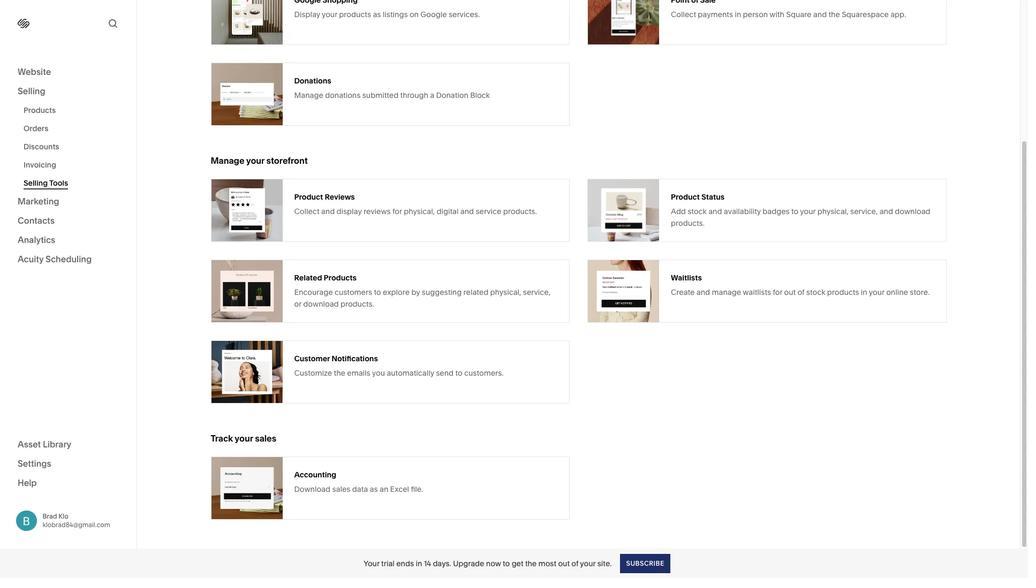 Task type: vqa. For each thing, say whether or not it's contained in the screenshot.
edit
no



Task type: describe. For each thing, give the bounding box(es) containing it.
customize
[[294, 368, 332, 378]]

related products encourage customers to explore by suggesting related physical, service, or download products.
[[294, 273, 551, 309]]

asset library link
[[18, 439, 119, 451]]

0 horizontal spatial products
[[339, 9, 371, 19]]

acuity scheduling
[[18, 254, 92, 265]]

to inside customer notifications customize the emails you automatically send to customers.
[[456, 368, 463, 378]]

through
[[401, 90, 429, 100]]

products inside related products encourage customers to explore by suggesting related physical, service, or download products.
[[324, 273, 357, 283]]

selling for selling
[[18, 86, 45, 96]]

invoicing
[[24, 160, 56, 170]]

0 vertical spatial the
[[829, 9, 841, 19]]

manage inside donations manage donations submitted through a donation block
[[294, 90, 324, 100]]

discounts link
[[24, 138, 125, 156]]

settings link
[[18, 458, 119, 471]]

waitlists create and manage waitlists for out of stock products in your online store.
[[671, 273, 930, 297]]

your inside "product status add stock and availability badges to your physical, service, and download products."
[[801, 207, 816, 216]]

tools
[[49, 178, 68, 188]]

google
[[421, 9, 447, 19]]

donations
[[325, 90, 361, 100]]

customers
[[335, 287, 373, 297]]

file.
[[411, 485, 423, 494]]

reviews
[[325, 192, 355, 202]]

analytics link
[[18, 234, 119, 247]]

availability
[[724, 207, 761, 216]]

selling link
[[18, 85, 119, 98]]

your left site.
[[580, 559, 596, 569]]

to inside related products encourage customers to explore by suggesting related physical, service, or download products.
[[374, 287, 381, 297]]

acuity scheduling link
[[18, 253, 119, 266]]

physical, inside product reviews collect and display reviews for physical, digital and service products.
[[404, 207, 435, 216]]

block
[[471, 90, 490, 100]]

days.
[[433, 559, 452, 569]]

as inside accounting download sales data as an excel file.
[[370, 485, 378, 494]]

manage
[[712, 287, 742, 297]]

display your products as listings on google services. link
[[211, 0, 570, 45]]

store.
[[911, 287, 930, 297]]

your inside waitlists create and manage waitlists for out of stock products in your online store.
[[870, 287, 885, 297]]

selling for selling tools
[[24, 178, 48, 188]]

collect inside product reviews collect and display reviews for physical, digital and service products.
[[294, 207, 320, 216]]

for inside waitlists create and manage waitlists for out of stock products in your online store.
[[774, 287, 783, 297]]

add
[[671, 207, 686, 216]]

collect payments in person with square and the squarespace app.
[[671, 9, 907, 19]]

storefront
[[267, 155, 308, 166]]

trial
[[382, 559, 395, 569]]

acuity
[[18, 254, 44, 265]]

data
[[352, 485, 368, 494]]

analytics
[[18, 235, 55, 245]]

person
[[744, 9, 769, 19]]

service
[[476, 207, 502, 216]]

your trial ends in 14 days. upgrade now to get the most out of your site.
[[364, 559, 612, 569]]

manage your storefront
[[211, 155, 308, 166]]

status
[[702, 192, 725, 202]]

display
[[337, 207, 362, 216]]

customers.
[[465, 368, 504, 378]]

customer notifications customize the emails you automatically send to customers.
[[294, 354, 504, 378]]

explore
[[383, 287, 410, 297]]

or
[[294, 299, 302, 309]]

app.
[[891, 9, 907, 19]]

sales for your
[[255, 433, 277, 444]]

you
[[372, 368, 385, 378]]

physical, for related products encourage customers to explore by suggesting related physical, service, or download products.
[[491, 287, 522, 297]]

donation
[[436, 90, 469, 100]]

stock inside "product status add stock and availability badges to your physical, service, and download products."
[[688, 207, 707, 216]]

collect payments in person with square and the squarespace app. link
[[588, 0, 947, 45]]

selling tools link
[[24, 174, 125, 192]]

asset library
[[18, 439, 71, 450]]

waitlists
[[671, 273, 702, 283]]

orders link
[[24, 119, 125, 138]]

get
[[512, 559, 524, 569]]

online
[[887, 287, 909, 297]]

to left the get
[[503, 559, 510, 569]]

product reviews collect and display reviews for physical, digital and service products.
[[294, 192, 537, 216]]

encourage
[[294, 287, 333, 297]]

products link
[[24, 101, 125, 119]]

excel
[[390, 485, 409, 494]]

out inside waitlists create and manage waitlists for out of stock products in your online store.
[[785, 287, 796, 297]]

discounts
[[24, 142, 59, 152]]

services.
[[449, 9, 480, 19]]

0 horizontal spatial products
[[24, 106, 56, 115]]

automatically
[[387, 368, 434, 378]]

contacts
[[18, 215, 55, 226]]

related
[[464, 287, 489, 297]]

of inside waitlists create and manage waitlists for out of stock products in your online store.
[[798, 287, 805, 297]]

accounting
[[294, 470, 337, 480]]

your right track
[[235, 433, 253, 444]]

site.
[[598, 559, 612, 569]]

sales for download
[[332, 485, 351, 494]]

brad klo klobrad84@gmail.com
[[43, 513, 110, 529]]

brad
[[43, 513, 57, 521]]

download
[[294, 485, 331, 494]]

customer
[[294, 354, 330, 364]]

marketing link
[[18, 196, 119, 208]]

listings
[[383, 9, 408, 19]]

suggesting
[[422, 287, 462, 297]]

in inside collect payments in person with square and the squarespace app. link
[[735, 9, 742, 19]]

in inside waitlists create and manage waitlists for out of stock products in your online store.
[[862, 287, 868, 297]]

products inside waitlists create and manage waitlists for out of stock products in your online store.
[[828, 287, 860, 297]]

and inside waitlists create and manage waitlists for out of stock products in your online store.
[[697, 287, 711, 297]]

subscribe
[[627, 560, 665, 568]]

waitlists
[[743, 287, 772, 297]]



Task type: locate. For each thing, give the bounding box(es) containing it.
1 horizontal spatial stock
[[807, 287, 826, 297]]

products. inside "product status add stock and availability badges to your physical, service, and download products."
[[671, 218, 705, 228]]

download inside "product status add stock and availability badges to your physical, service, and download products."
[[896, 207, 931, 216]]

14
[[424, 559, 431, 569]]

products up orders at the top
[[24, 106, 56, 115]]

2 product from the left
[[671, 192, 700, 202]]

contacts link
[[18, 215, 119, 228]]

track your sales
[[211, 433, 277, 444]]

in left online
[[862, 287, 868, 297]]

send
[[436, 368, 454, 378]]

product up 'add' on the right
[[671, 192, 700, 202]]

collect left payments
[[671, 9, 697, 19]]

for right waitlists
[[774, 287, 783, 297]]

0 vertical spatial collect
[[671, 9, 697, 19]]

donations manage donations submitted through a donation block
[[294, 76, 490, 100]]

selling tools
[[24, 178, 68, 188]]

website
[[18, 66, 51, 77]]

service, for add stock and availability badges to your physical, service, and download products.
[[851, 207, 878, 216]]

1 horizontal spatial the
[[526, 559, 537, 569]]

1 vertical spatial products
[[828, 287, 860, 297]]

1 horizontal spatial download
[[896, 207, 931, 216]]

1 vertical spatial out
[[559, 559, 570, 569]]

sales left data
[[332, 485, 351, 494]]

1 vertical spatial collect
[[294, 207, 320, 216]]

1 vertical spatial stock
[[807, 287, 826, 297]]

1 horizontal spatial physical,
[[491, 287, 522, 297]]

now
[[486, 559, 501, 569]]

products. right service
[[504, 207, 537, 216]]

sales right track
[[255, 433, 277, 444]]

upgrade
[[453, 559, 485, 569]]

product inside product reviews collect and display reviews for physical, digital and service products.
[[294, 192, 323, 202]]

the left squarespace at right top
[[829, 9, 841, 19]]

0 vertical spatial products.
[[504, 207, 537, 216]]

your left online
[[870, 287, 885, 297]]

in left person
[[735, 9, 742, 19]]

download
[[896, 207, 931, 216], [303, 299, 339, 309]]

1 vertical spatial selling
[[24, 178, 48, 188]]

manage
[[294, 90, 324, 100], [211, 155, 245, 166]]

1 horizontal spatial products.
[[504, 207, 537, 216]]

for inside product reviews collect and display reviews for physical, digital and service products.
[[393, 207, 402, 216]]

1 horizontal spatial sales
[[332, 485, 351, 494]]

1 vertical spatial as
[[370, 485, 378, 494]]

1 horizontal spatial product
[[671, 192, 700, 202]]

help
[[18, 478, 37, 488]]

submitted
[[363, 90, 399, 100]]

an
[[380, 485, 389, 494]]

0 horizontal spatial service,
[[523, 287, 551, 297]]

stock
[[688, 207, 707, 216], [807, 287, 826, 297]]

out right waitlists
[[785, 287, 796, 297]]

the inside customer notifications customize the emails you automatically send to customers.
[[334, 368, 346, 378]]

1 horizontal spatial of
[[798, 287, 805, 297]]

service, inside "product status add stock and availability badges to your physical, service, and download products."
[[851, 207, 878, 216]]

related
[[294, 273, 322, 283]]

in left '14'
[[416, 559, 422, 569]]

for right reviews
[[393, 207, 402, 216]]

products. inside product reviews collect and display reviews for physical, digital and service products.
[[504, 207, 537, 216]]

as left an
[[370, 485, 378, 494]]

your inside display your products as listings on google services. link
[[322, 9, 338, 19]]

emails
[[347, 368, 371, 378]]

a
[[430, 90, 435, 100]]

2 vertical spatial in
[[416, 559, 422, 569]]

0 horizontal spatial products.
[[341, 299, 374, 309]]

klobrad84@gmail.com
[[43, 521, 110, 529]]

1 horizontal spatial products
[[324, 273, 357, 283]]

your right badges
[[801, 207, 816, 216]]

to right badges
[[792, 207, 799, 216]]

product status add stock and availability badges to your physical, service, and download products.
[[671, 192, 931, 228]]

0 horizontal spatial out
[[559, 559, 570, 569]]

0 vertical spatial for
[[393, 207, 402, 216]]

physical,
[[404, 207, 435, 216], [818, 207, 849, 216], [491, 287, 522, 297]]

selling
[[18, 86, 45, 96], [24, 178, 48, 188]]

ends
[[397, 559, 414, 569]]

physical, for product status add stock and availability badges to your physical, service, and download products.
[[818, 207, 849, 216]]

0 horizontal spatial in
[[416, 559, 422, 569]]

physical, inside "product status add stock and availability badges to your physical, service, and download products."
[[818, 207, 849, 216]]

0 vertical spatial out
[[785, 287, 796, 297]]

service,
[[851, 207, 878, 216], [523, 287, 551, 297]]

physical, inside related products encourage customers to explore by suggesting related physical, service, or download products.
[[491, 287, 522, 297]]

download inside related products encourage customers to explore by suggesting related physical, service, or download products.
[[303, 299, 339, 309]]

0 vertical spatial download
[[896, 207, 931, 216]]

digital
[[437, 207, 459, 216]]

1 vertical spatial manage
[[211, 155, 245, 166]]

products. inside related products encourage customers to explore by suggesting related physical, service, or download products.
[[341, 299, 374, 309]]

asset
[[18, 439, 41, 450]]

the right the get
[[526, 559, 537, 569]]

products. down customers at the left of page
[[341, 299, 374, 309]]

2 horizontal spatial products.
[[671, 218, 705, 228]]

orders
[[24, 124, 48, 133]]

1 horizontal spatial products
[[828, 287, 860, 297]]

klo
[[59, 513, 68, 521]]

collect
[[671, 9, 697, 19], [294, 207, 320, 216]]

of
[[798, 287, 805, 297], [572, 559, 579, 569]]

0 horizontal spatial for
[[393, 207, 402, 216]]

1 vertical spatial sales
[[332, 485, 351, 494]]

0 vertical spatial of
[[798, 287, 805, 297]]

as left listings
[[373, 9, 381, 19]]

to left the explore
[[374, 287, 381, 297]]

1 vertical spatial download
[[303, 299, 339, 309]]

1 horizontal spatial for
[[774, 287, 783, 297]]

0 vertical spatial products
[[24, 106, 56, 115]]

scheduling
[[46, 254, 92, 265]]

invoicing link
[[24, 156, 125, 174]]

0 vertical spatial in
[[735, 9, 742, 19]]

1 vertical spatial the
[[334, 368, 346, 378]]

notifications
[[332, 354, 378, 364]]

accounting download sales data as an excel file.
[[294, 470, 423, 494]]

of right most
[[572, 559, 579, 569]]

square
[[787, 9, 812, 19]]

1 vertical spatial of
[[572, 559, 579, 569]]

out
[[785, 287, 796, 297], [559, 559, 570, 569]]

0 horizontal spatial manage
[[211, 155, 245, 166]]

to
[[792, 207, 799, 216], [374, 287, 381, 297], [456, 368, 463, 378], [503, 559, 510, 569]]

service, for encourage customers to explore by suggesting related physical, service, or download products.
[[523, 287, 551, 297]]

download for and
[[896, 207, 931, 216]]

1 horizontal spatial manage
[[294, 90, 324, 100]]

most
[[539, 559, 557, 569]]

by
[[412, 287, 420, 297]]

marketing
[[18, 196, 59, 207]]

reviews
[[364, 207, 391, 216]]

your left 'storefront'
[[246, 155, 265, 166]]

1 horizontal spatial collect
[[671, 9, 697, 19]]

product for collect
[[294, 192, 323, 202]]

with
[[770, 9, 785, 19]]

products. for product status add stock and availability badges to your physical, service, and download products.
[[671, 218, 705, 228]]

squarespace
[[842, 9, 889, 19]]

badges
[[763, 207, 790, 216]]

the
[[829, 9, 841, 19], [334, 368, 346, 378], [526, 559, 537, 569]]

1 horizontal spatial service,
[[851, 207, 878, 216]]

products.
[[504, 207, 537, 216], [671, 218, 705, 228], [341, 299, 374, 309]]

0 horizontal spatial download
[[303, 299, 339, 309]]

0 vertical spatial stock
[[688, 207, 707, 216]]

products up customers at the left of page
[[324, 273, 357, 283]]

product left 'reviews'
[[294, 192, 323, 202]]

as
[[373, 9, 381, 19], [370, 485, 378, 494]]

1 vertical spatial in
[[862, 287, 868, 297]]

the left emails
[[334, 368, 346, 378]]

of right waitlists
[[798, 287, 805, 297]]

sales inside accounting download sales data as an excel file.
[[332, 485, 351, 494]]

service, inside related products encourage customers to explore by suggesting related physical, service, or download products.
[[523, 287, 551, 297]]

0 horizontal spatial sales
[[255, 433, 277, 444]]

and
[[814, 9, 827, 19], [321, 207, 335, 216], [461, 207, 474, 216], [709, 207, 723, 216], [880, 207, 894, 216], [697, 287, 711, 297]]

selling down website
[[18, 86, 45, 96]]

to right send
[[456, 368, 463, 378]]

products. down 'add' on the right
[[671, 218, 705, 228]]

0 horizontal spatial collect
[[294, 207, 320, 216]]

1 vertical spatial service,
[[523, 287, 551, 297]]

0 vertical spatial selling
[[18, 86, 45, 96]]

2 vertical spatial the
[[526, 559, 537, 569]]

download for or
[[303, 299, 339, 309]]

library
[[43, 439, 71, 450]]

0 vertical spatial manage
[[294, 90, 324, 100]]

1 horizontal spatial in
[[735, 9, 742, 19]]

1 vertical spatial products
[[324, 273, 357, 283]]

stock inside waitlists create and manage waitlists for out of stock products in your online store.
[[807, 287, 826, 297]]

help link
[[18, 477, 37, 489]]

0 vertical spatial as
[[373, 9, 381, 19]]

0 vertical spatial products
[[339, 9, 371, 19]]

0 vertical spatial service,
[[851, 207, 878, 216]]

website link
[[18, 66, 119, 79]]

0 vertical spatial sales
[[255, 433, 277, 444]]

0 horizontal spatial of
[[572, 559, 579, 569]]

out right most
[[559, 559, 570, 569]]

2 horizontal spatial physical,
[[818, 207, 849, 216]]

track
[[211, 433, 233, 444]]

product for add
[[671, 192, 700, 202]]

product inside "product status add stock and availability badges to your physical, service, and download products."
[[671, 192, 700, 202]]

your right display in the top of the page
[[322, 9, 338, 19]]

1 vertical spatial for
[[774, 287, 783, 297]]

create
[[671, 287, 695, 297]]

2 vertical spatial products.
[[341, 299, 374, 309]]

2 horizontal spatial the
[[829, 9, 841, 19]]

selling up 'marketing'
[[24, 178, 48, 188]]

display
[[294, 9, 320, 19]]

selling inside "link"
[[24, 178, 48, 188]]

collect left display
[[294, 207, 320, 216]]

0 horizontal spatial the
[[334, 368, 346, 378]]

0 horizontal spatial stock
[[688, 207, 707, 216]]

settings
[[18, 458, 51, 469]]

donations
[[294, 76, 332, 85]]

1 horizontal spatial out
[[785, 287, 796, 297]]

your
[[364, 559, 380, 569]]

1 product from the left
[[294, 192, 323, 202]]

0 horizontal spatial physical,
[[404, 207, 435, 216]]

sales
[[255, 433, 277, 444], [332, 485, 351, 494]]

to inside "product status add stock and availability badges to your physical, service, and download products."
[[792, 207, 799, 216]]

products. for related products encourage customers to explore by suggesting related physical, service, or download products.
[[341, 299, 374, 309]]

0 horizontal spatial product
[[294, 192, 323, 202]]

1 vertical spatial products.
[[671, 218, 705, 228]]

display your products as listings on google services.
[[294, 9, 480, 19]]

on
[[410, 9, 419, 19]]

2 horizontal spatial in
[[862, 287, 868, 297]]



